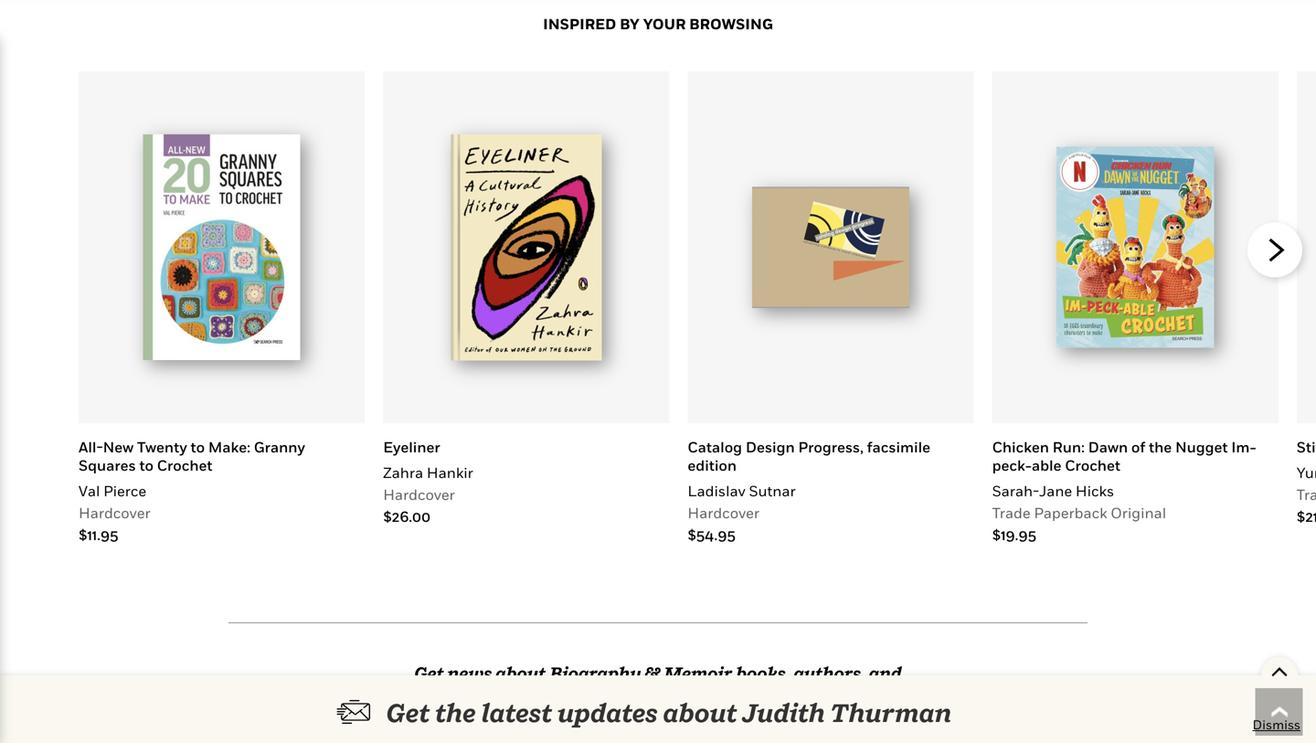 Task type: describe. For each thing, give the bounding box(es) containing it.
get for get news about biography & memoir books, authors, and more
[[415, 663, 444, 684]]

book cover image for twenty
[[143, 134, 300, 360]]

twenty
[[137, 438, 187, 456]]

peck-
[[992, 457, 1032, 474]]

1 vertical spatial news
[[580, 723, 608, 737]]

design
[[746, 438, 795, 456]]

crochet inside all-new twenty to make: granny squares to crochet val pierce hardcover $11.95
[[157, 457, 213, 474]]

val
[[79, 482, 100, 500]]

new
[[103, 438, 134, 456]]

inspired by your browsing
[[543, 15, 773, 32]]

stit yum tra $21
[[1297, 438, 1316, 525]]

facsimile
[[867, 438, 931, 456]]

browsing
[[689, 15, 773, 32]]

updates
[[558, 697, 658, 728]]

book cover image for dawn
[[1057, 147, 1214, 348]]

sutnar
[[749, 482, 796, 500]]

ladislav
[[688, 482, 746, 500]]

the inside 'chicken run: dawn of the nugget im- peck-able crochet sarah-jane hicks trade paperback original $19.95'
[[1149, 438, 1172, 456]]

trade
[[992, 504, 1031, 522]]

$19.95
[[992, 526, 1037, 544]]

1 horizontal spatial thurman
[[830, 697, 952, 728]]

expand/collapse sign up banner image
[[1271, 657, 1289, 685]]

0 horizontal spatial to
[[139, 457, 154, 474]]

also
[[533, 723, 556, 737]]

1 horizontal spatial to
[[191, 438, 205, 456]]

news inside the get news about biography & memoir books, authors, and more
[[448, 663, 492, 684]]

hardcover inside 'eyeliner zahra hankir hardcover $26.00'
[[383, 486, 455, 503]]

sarah-
[[992, 482, 1039, 500]]

about:
[[611, 723, 646, 737]]

$54.95
[[688, 526, 736, 544]]

your
[[643, 15, 686, 32]]

granny
[[254, 438, 305, 456]]

0 horizontal spatial judith
[[684, 723, 719, 737]]

memoir
[[664, 663, 733, 684]]

stit
[[1297, 438, 1316, 456]]

latest
[[481, 697, 553, 728]]

dismiss
[[1253, 717, 1301, 732]]

crochet inside 'chicken run: dawn of the nugget im- peck-able crochet sarah-jane hicks trade paperback original $19.95'
[[1065, 457, 1121, 474]]



Task type: locate. For each thing, give the bounding box(es) containing it.
hardcover down pierce
[[79, 504, 150, 522]]

book cover image for hankir
[[451, 134, 602, 360]]

1 horizontal spatial news
[[580, 723, 608, 737]]

pierce
[[103, 482, 146, 500]]

0 vertical spatial to
[[191, 438, 205, 456]]

to
[[191, 438, 205, 456], [139, 457, 154, 474]]

2 horizontal spatial hardcover
[[688, 504, 760, 522]]

make:
[[208, 438, 250, 456]]

progress,
[[798, 438, 864, 456]]

all-
[[79, 438, 103, 456]]

by
[[620, 15, 640, 32]]

original
[[1111, 504, 1167, 522]]

eyeliner
[[383, 438, 440, 456]]

judith
[[743, 697, 825, 728], [684, 723, 719, 737]]

1 horizontal spatial the
[[1149, 438, 1172, 456]]

about
[[496, 663, 546, 684], [663, 697, 738, 728]]

0 vertical spatial get
[[415, 663, 444, 684]]

yum
[[1297, 464, 1316, 481]]

1 horizontal spatial crochet
[[1065, 457, 1121, 474]]

get the latest updates about judith thurman
[[386, 697, 952, 728]]

0 vertical spatial news
[[448, 663, 492, 684]]

news
[[448, 663, 492, 684], [580, 723, 608, 737]]

about down memoir
[[663, 697, 738, 728]]

get
[[415, 663, 444, 684], [386, 697, 430, 728]]

im-
[[1232, 438, 1257, 456]]

catalog design progress, facsimile edition ladislav sutnar hardcover $54.95
[[688, 438, 931, 544]]

news right get
[[580, 723, 608, 737]]

0 horizontal spatial about
[[496, 663, 546, 684]]

the
[[1149, 438, 1172, 456], [435, 697, 476, 728]]

hardcover inside "catalog design progress, facsimile edition ladislav sutnar hardcover $54.95"
[[688, 504, 760, 522]]

1 vertical spatial to
[[139, 457, 154, 474]]

run:
[[1053, 438, 1085, 456]]

1 horizontal spatial about
[[663, 697, 738, 728]]

$21
[[1297, 508, 1316, 525]]

to left make:
[[191, 438, 205, 456]]

to down twenty
[[139, 457, 154, 474]]

books,
[[736, 663, 790, 684]]

0 horizontal spatial news
[[448, 663, 492, 684]]

hardcover down "ladislav"
[[688, 504, 760, 522]]

nugget
[[1175, 438, 1228, 456]]

thurman down and
[[830, 697, 952, 728]]

1 vertical spatial about
[[663, 697, 738, 728]]

1 crochet from the left
[[157, 457, 213, 474]]

thurman down the books,
[[722, 723, 772, 737]]

hardcover inside all-new twenty to make: granny squares to crochet val pierce hardcover $11.95
[[79, 504, 150, 522]]

thurman
[[830, 697, 952, 728], [722, 723, 772, 737]]

0 horizontal spatial hardcover
[[79, 504, 150, 522]]

squares
[[79, 457, 136, 474]]

edition
[[688, 457, 737, 474]]

able
[[1032, 457, 1062, 474]]

hardcover
[[383, 486, 455, 503], [79, 504, 150, 522], [688, 504, 760, 522]]

book cover image
[[451, 134, 602, 360], [143, 134, 300, 360], [1057, 147, 1214, 348], [752, 187, 910, 308]]

also get news about:
[[533, 723, 646, 737]]

0 vertical spatial the
[[1149, 438, 1172, 456]]

news up latest
[[448, 663, 492, 684]]

$11.95
[[79, 526, 118, 544]]

get for get the latest updates about judith thurman
[[386, 697, 430, 728]]

get
[[559, 723, 577, 737]]

dismiss link
[[1253, 716, 1301, 734]]

1 vertical spatial the
[[435, 697, 476, 728]]

the left latest
[[435, 697, 476, 728]]

jane
[[1039, 482, 1072, 500]]

judith down memoir
[[684, 723, 719, 737]]

get inside the get news about biography & memoir books, authors, and more
[[415, 663, 444, 684]]

1 horizontal spatial hardcover
[[383, 486, 455, 503]]

2 crochet from the left
[[1065, 457, 1121, 474]]

eyeliner zahra hankir hardcover $26.00
[[383, 438, 473, 525]]

0 horizontal spatial crochet
[[157, 457, 213, 474]]

the right the of
[[1149, 438, 1172, 456]]

crochet
[[157, 457, 213, 474], [1065, 457, 1121, 474]]

chicken
[[992, 438, 1049, 456]]

tra
[[1297, 486, 1316, 503]]

1 horizontal spatial judith
[[743, 697, 825, 728]]

and
[[869, 663, 902, 684]]

crochet down dawn
[[1065, 457, 1121, 474]]

0 vertical spatial about
[[496, 663, 546, 684]]

all-new twenty to make: granny squares to crochet val pierce hardcover $11.95
[[79, 438, 305, 544]]

judith thurman
[[684, 723, 772, 737]]

chicken run: dawn of the nugget im- peck-able crochet sarah-jane hicks trade paperback original $19.95
[[992, 438, 1257, 544]]

more
[[636, 688, 680, 709]]

inspired
[[543, 15, 616, 32]]

1 vertical spatial get
[[386, 697, 430, 728]]

&
[[645, 663, 660, 684]]

catalog
[[688, 438, 742, 456]]

hankir
[[427, 464, 473, 481]]

0 horizontal spatial thurman
[[722, 723, 772, 737]]

about up latest
[[496, 663, 546, 684]]

zahra
[[383, 464, 423, 481]]

paperback
[[1034, 504, 1107, 522]]

authors,
[[794, 663, 866, 684]]

judith down the books,
[[743, 697, 825, 728]]

hardcover up $26.00
[[383, 486, 455, 503]]

0 horizontal spatial the
[[435, 697, 476, 728]]

crochet down twenty
[[157, 457, 213, 474]]

dawn
[[1088, 438, 1128, 456]]

biography
[[549, 663, 641, 684]]

book cover image for progress,
[[752, 187, 910, 308]]

get news about biography & memoir books, authors, and more
[[415, 663, 902, 709]]

about inside the get news about biography & memoir books, authors, and more
[[496, 663, 546, 684]]

hicks
[[1076, 482, 1114, 500]]

$26.00
[[383, 508, 431, 525]]

of
[[1132, 438, 1146, 456]]



Task type: vqa. For each thing, say whether or not it's contained in the screenshot.
Patrick
no



